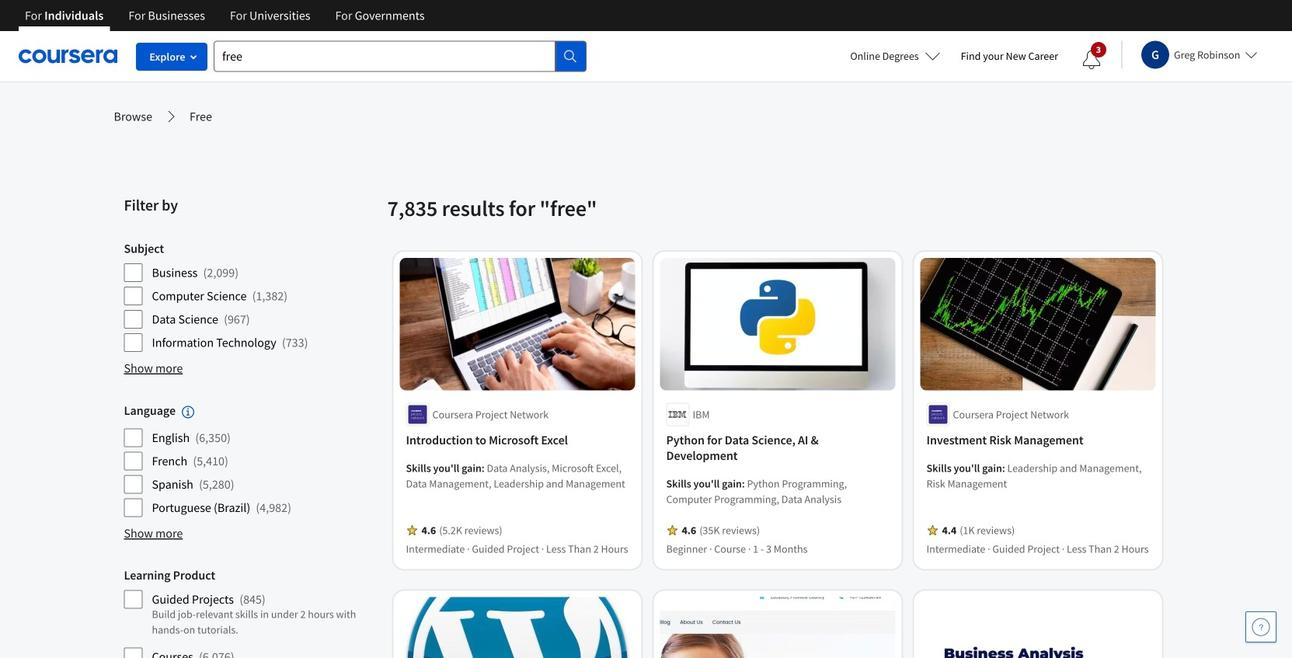 Task type: vqa. For each thing, say whether or not it's contained in the screenshot.
search field
yes



Task type: locate. For each thing, give the bounding box(es) containing it.
1 group from the top
[[124, 241, 378, 353]]

0 vertical spatial group
[[124, 241, 378, 353]]

banner navigation
[[12, 0, 437, 31]]

2 vertical spatial group
[[124, 568, 378, 658]]

information about this filter group image
[[182, 406, 194, 418]]

2 group from the top
[[124, 403, 378, 518]]

group
[[124, 241, 378, 353], [124, 403, 378, 518], [124, 568, 378, 658]]

1 vertical spatial group
[[124, 403, 378, 518]]

None search field
[[214, 41, 587, 72]]



Task type: describe. For each thing, give the bounding box(es) containing it.
What do you want to learn? text field
[[214, 41, 556, 72]]

coursera image
[[19, 44, 117, 69]]

help center image
[[1252, 618, 1271, 637]]

3 group from the top
[[124, 568, 378, 658]]



